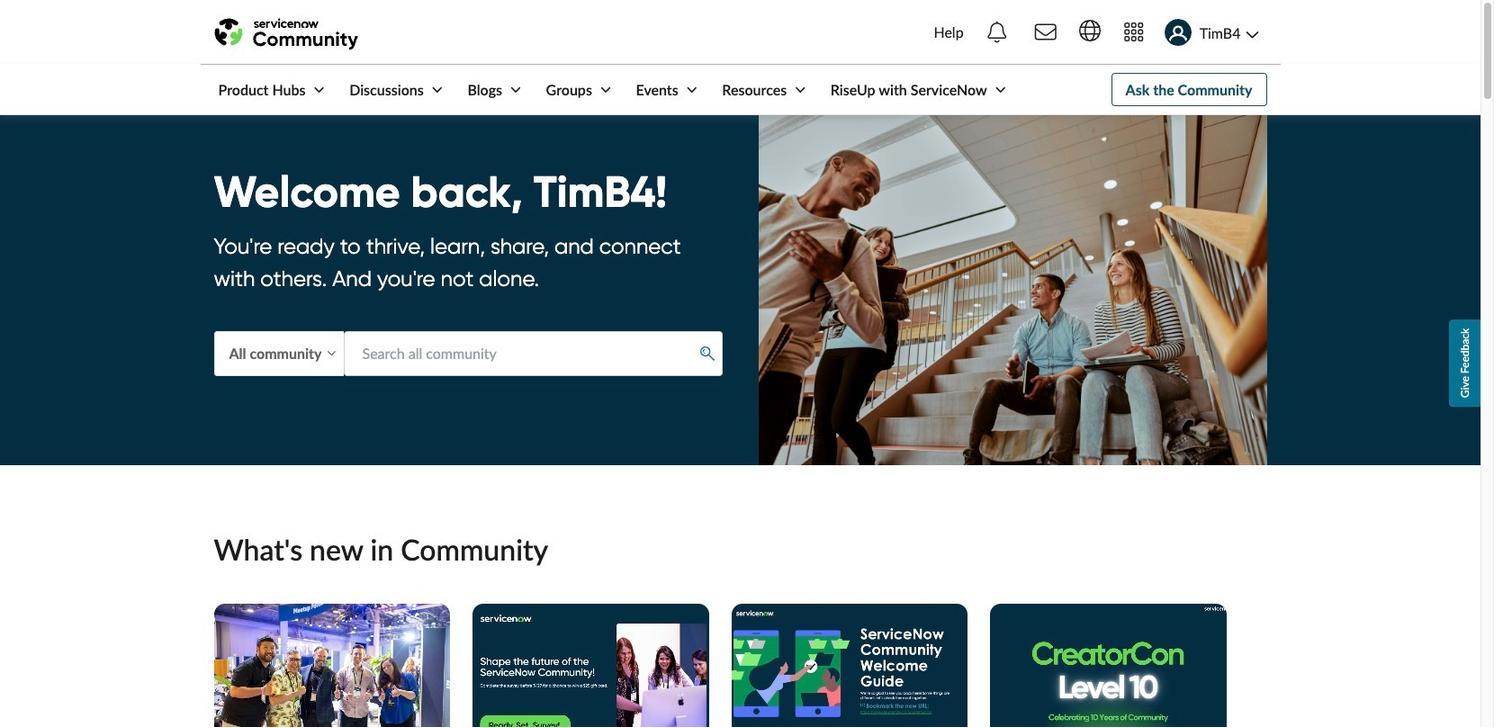 Task type: locate. For each thing, give the bounding box(es) containing it.
None submit
[[694, 341, 721, 367]]

Search text field
[[343, 332, 722, 376]]

timb4 image
[[1164, 19, 1191, 46]]

the creatorcon community hub is open! image
[[214, 604, 450, 727]]

language selector image
[[1079, 20, 1101, 42]]

menu bar
[[200, 65, 1010, 114]]

welcome to our servicenow community! image
[[731, 604, 968, 727]]



Task type: describe. For each thing, give the bounding box(es) containing it.
help shape the future of servicenow community – take our survey! image
[[473, 604, 709, 727]]

creatorcon has reached level 10! celebrate 10 years, share your memories, and win! image
[[990, 604, 1226, 727]]



